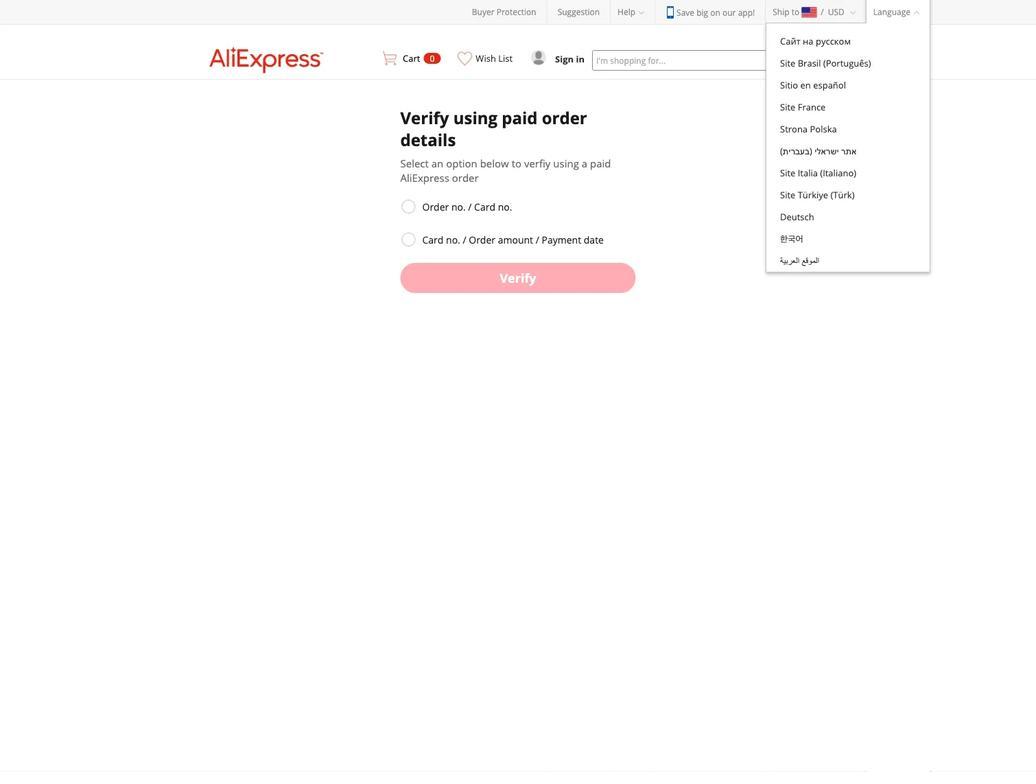 Task type: vqa. For each thing, say whether or not it's contained in the screenshot.
(Italiano)
yes



Task type: describe. For each thing, give the bounding box(es) containing it.
site brasil (português) link
[[767, 52, 930, 74]]

big
[[697, 7, 709, 18]]

our
[[723, 7, 736, 18]]

sitio
[[781, 79, 799, 91]]

wish list
[[476, 52, 513, 64]]

на
[[803, 35, 814, 47]]

site türkiye (türk) link
[[767, 184, 930, 206]]

language
[[874, 6, 911, 18]]

strona
[[781, 123, 808, 135]]

buyer protection
[[472, 6, 537, 18]]

deutsch
[[781, 211, 815, 223]]

wish
[[476, 52, 496, 64]]

한국어
[[781, 233, 804, 245]]

русском
[[816, 35, 851, 47]]

buyer protection link
[[472, 6, 537, 18]]

site türkiye (türk)
[[781, 189, 855, 201]]

strona polska
[[781, 123, 837, 135]]

deutsch link
[[767, 206, 930, 228]]

/
[[821, 6, 824, 18]]

language link
[[866, 0, 931, 26]]

site italia (italiano)
[[781, 167, 857, 179]]

сайт на русском
[[781, 35, 851, 47]]

الموقع العربية
[[781, 255, 820, 267]]

0
[[430, 53, 435, 64]]

site france link
[[767, 96, 930, 118]]

save
[[677, 7, 695, 18]]

buyer
[[472, 6, 495, 18]]

site brasil (português)
[[781, 57, 872, 69]]

сайт на русском link
[[767, 30, 930, 52]]

save big on our app! link
[[666, 6, 755, 19]]

الموقع العربية link
[[767, 250, 930, 272]]

in
[[576, 53, 585, 65]]

(türk)
[[831, 189, 855, 201]]

español
[[814, 79, 847, 91]]

(português)
[[824, 57, 872, 69]]

/ usd
[[821, 6, 845, 18]]

сайт
[[781, 35, 801, 47]]

sign in link
[[556, 53, 585, 65]]

site for site türkiye (türk)
[[781, 189, 796, 201]]

help
[[618, 6, 636, 18]]

אתר ישראלי (בעברית)
[[781, 145, 857, 157]]

site france
[[781, 101, 826, 113]]

wish list link
[[451, 31, 520, 76]]



Task type: locate. For each thing, give the bounding box(es) containing it.
italia
[[798, 167, 818, 179]]

site inside the site türkiye (türk) link
[[781, 189, 796, 201]]

suggestion
[[558, 6, 600, 18]]

site up deutsch
[[781, 189, 796, 201]]

site
[[781, 57, 796, 69], [781, 101, 796, 113], [781, 167, 796, 179], [781, 189, 796, 201]]

suggestion link
[[558, 6, 600, 18]]

4 site from the top
[[781, 189, 796, 201]]

sign in
[[556, 53, 585, 65]]

site for site italia (italiano)
[[781, 167, 796, 179]]

en
[[801, 79, 811, 91]]

on
[[711, 7, 721, 18]]

(italiano)
[[821, 167, 857, 179]]

I'm shopping for... text field
[[593, 50, 799, 71]]

site inside site france link
[[781, 101, 796, 113]]

site left "brasil"
[[781, 57, 796, 69]]

app!
[[739, 7, 755, 18]]

brasil
[[798, 57, 821, 69]]

site inside the site brasil (português) link
[[781, 57, 796, 69]]

(בעברית)
[[781, 145, 813, 157]]

ישראלי
[[815, 145, 839, 157]]

sitio en español
[[781, 79, 847, 91]]

sitio en español link
[[767, 74, 930, 96]]

site for site brasil (português)
[[781, 57, 796, 69]]

site for site france
[[781, 101, 796, 113]]

site left italia
[[781, 167, 796, 179]]

protection
[[497, 6, 537, 18]]

None submit
[[799, 50, 833, 71]]

list
[[499, 52, 513, 64]]

sign
[[556, 53, 574, 65]]

한국어 link
[[767, 228, 930, 250]]

polska
[[811, 123, 837, 135]]

strona polska link
[[767, 118, 930, 140]]

אתר
[[842, 145, 857, 157]]

site down "sitio"
[[781, 101, 796, 113]]

site inside site italia (italiano) link
[[781, 167, 796, 179]]

2 site from the top
[[781, 101, 796, 113]]

ship to
[[773, 6, 800, 18]]

cart
[[403, 52, 420, 64]]

site italia (italiano) link
[[767, 162, 930, 184]]

france
[[798, 101, 826, 113]]

to
[[792, 6, 800, 18]]

ship
[[773, 6, 790, 18]]

1 site from the top
[[781, 57, 796, 69]]

usd
[[829, 6, 845, 18]]

3 site from the top
[[781, 167, 796, 179]]

אתר ישראלי (בעברית) link
[[767, 140, 930, 162]]

türkiye
[[798, 189, 829, 201]]

save big on our app!
[[677, 7, 755, 18]]



